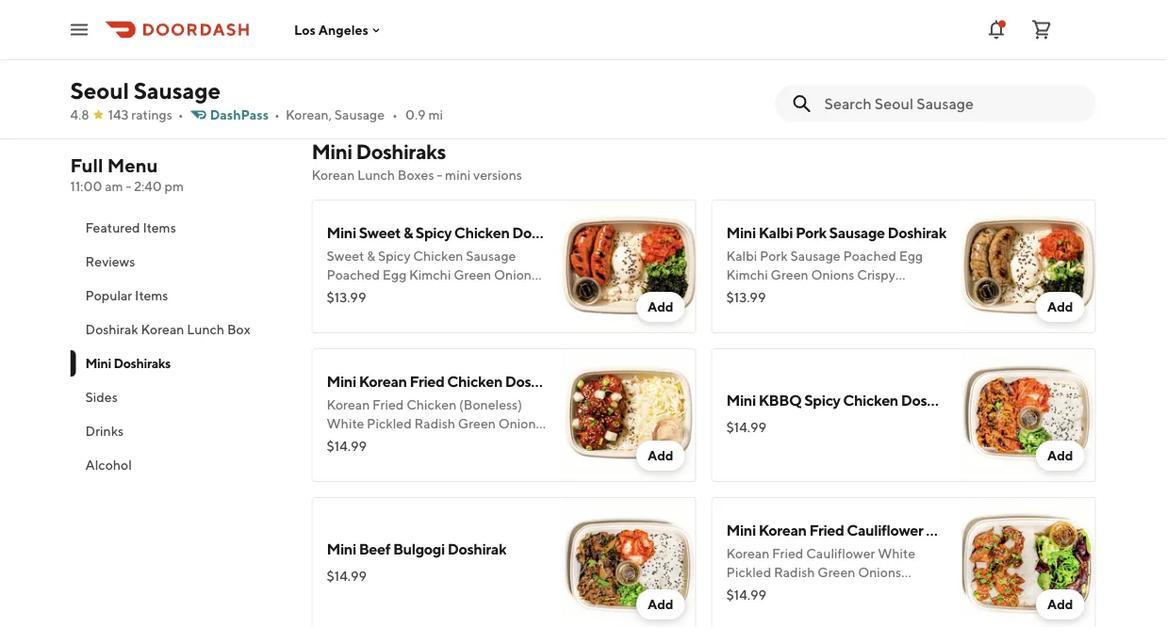 Task type: vqa. For each thing, say whether or not it's contained in the screenshot.
the KBBQ Spicy Chicken "image"
yes



Task type: locate. For each thing, give the bounding box(es) containing it.
4.8
[[70, 107, 89, 123]]

2 $13.99 from the left
[[726, 290, 766, 305]]

2 • from the left
[[274, 107, 280, 123]]

1 vertical spatial doshiraks
[[114, 356, 171, 371]]

poached
[[843, 248, 897, 264], [327, 267, 380, 283]]

lunch inside doshirak korean lunch box button
[[187, 322, 224, 338]]

1 seaweed from the left
[[368, 286, 423, 302]]

1 vertical spatial pork
[[760, 248, 788, 264]]

1 horizontal spatial lunch
[[357, 167, 395, 183]]

1 horizontal spatial rice
[[520, 286, 547, 302]]

0 horizontal spatial egg
[[383, 267, 407, 283]]

2 horizontal spatial •
[[392, 107, 398, 123]]

mini for mini beef bulgogi doshirak
[[327, 541, 356, 559]]

versions
[[473, 167, 522, 183]]

1 • from the left
[[178, 107, 184, 123]]

0 vertical spatial items
[[143, 220, 176, 236]]

mini doshiraks korean lunch boxes - mini versions
[[312, 140, 522, 183]]

0 vertical spatial lunch
[[357, 167, 395, 183]]

korean for doshirak korean lunch box
[[141, 322, 184, 338]]

0 horizontal spatial rice
[[366, 454, 393, 469]]

doshiraks for mini doshiraks korean lunch boxes - mini versions
[[356, 140, 446, 164]]

0 horizontal spatial crispy
[[327, 286, 365, 302]]

- right 'am'
[[126, 179, 131, 194]]

1 vertical spatial lunch
[[187, 322, 224, 338]]

am
[[105, 179, 123, 194]]

1 horizontal spatial kalbi
[[759, 224, 793, 242]]

0 vertical spatial doshiraks
[[356, 140, 446, 164]]

1 horizontal spatial $13.99
[[726, 290, 766, 305]]

mini beef bulgogi doshirak
[[327, 541, 506, 559]]

0 vertical spatial &
[[403, 224, 413, 242]]

0 horizontal spatial poached
[[327, 267, 380, 283]]

alcohol button
[[70, 449, 289, 483]]

featured
[[85, 220, 140, 236]]

vinaigrette inside mini sweet & spicy chicken doshirak sweet & spicy chicken sausage poached egg kimchi green onions crispy seaweed soy vinaigrette rice
[[450, 286, 518, 302]]

rice inside mini sweet & spicy chicken doshirak sweet & spicy chicken sausage poached egg kimchi green onions crispy seaweed soy vinaigrette rice
[[520, 286, 547, 302]]

egg inside mini kalbi pork sausage doshirak kalbi pork sausage poached egg kimchi green onions crispy seaweed soy vinaigrette rice
[[899, 248, 923, 264]]

1 horizontal spatial kbbq
[[759, 392, 802, 410]]

green inside mini sweet & spicy chicken doshirak sweet & spicy chicken sausage poached egg kimchi green onions crispy seaweed soy vinaigrette rice
[[454, 267, 491, 283]]

add
[[648, 299, 674, 315], [1047, 299, 1073, 315], [648, 448, 674, 464], [1047, 448, 1073, 464], [648, 597, 674, 613], [1047, 597, 1073, 613]]

0 horizontal spatial lunch
[[187, 322, 224, 338]]

doshirak inside mini korean fried chicken doshirak korean fried chicken (boneless) white pickled radish green onions cabbage slaw w/ creamy house sauce rice
[[505, 373, 564, 391]]

1 horizontal spatial seaweed
[[726, 286, 781, 302]]

0 vertical spatial pork
[[796, 224, 827, 242]]

radish
[[414, 416, 455, 432]]

onions inside mini korean fried chicken doshirak korean fried chicken (boneless) white pickled radish green onions cabbage slaw w/ creamy house sauce rice
[[498, 416, 542, 432]]

add button for mini kbbq spicy chicken doshirak
[[1036, 441, 1085, 471]]

doshiraks down doshirak korean lunch box
[[114, 356, 171, 371]]

0 horizontal spatial kbbq
[[327, 9, 370, 27]]

1 horizontal spatial -
[[437, 167, 442, 183]]

rice
[[520, 286, 547, 302], [879, 286, 906, 302], [366, 454, 393, 469]]

add button for mini beef bulgogi doshirak
[[636, 590, 685, 620]]

dashpass •
[[210, 107, 280, 123]]

1 $13.99 from the left
[[327, 290, 366, 305]]

0.9
[[405, 107, 426, 123]]

1 vertical spatial &
[[367, 248, 375, 264]]

1 horizontal spatial kimchi
[[726, 267, 768, 283]]

green
[[454, 267, 491, 283], [771, 267, 809, 283], [458, 416, 496, 432]]

0 vertical spatial egg
[[899, 248, 923, 264]]

onions
[[494, 267, 537, 283], [811, 267, 855, 283], [498, 416, 542, 432]]

0 horizontal spatial •
[[178, 107, 184, 123]]

doshiraks up boxes at the left top
[[356, 140, 446, 164]]

dashpass
[[210, 107, 269, 123]]

0 horizontal spatial seaweed
[[368, 286, 423, 302]]

lunch inside "mini doshiraks korean lunch boxes - mini versions"
[[357, 167, 395, 183]]

crispy inside mini sweet & spicy chicken doshirak sweet & spicy chicken sausage poached egg kimchi green onions crispy seaweed soy vinaigrette rice
[[327, 286, 365, 302]]

sausage
[[134, 77, 221, 104], [335, 107, 385, 123], [829, 224, 885, 242], [466, 248, 516, 264], [790, 248, 841, 264]]

popular
[[85, 288, 132, 304]]

1 horizontal spatial poached
[[843, 248, 897, 264]]

2 soy from the left
[[784, 286, 806, 302]]

fried left the cauliflower
[[809, 522, 844, 540]]

mini
[[312, 140, 352, 164], [327, 224, 356, 242], [726, 224, 756, 242], [85, 356, 111, 371], [327, 373, 356, 391], [726, 392, 756, 410], [726, 522, 756, 540], [327, 541, 356, 559]]

vinaigrette
[[450, 286, 518, 302], [809, 286, 876, 302]]

onions inside mini kalbi pork sausage doshirak kalbi pork sausage poached egg kimchi green onions crispy seaweed soy vinaigrette rice
[[811, 267, 855, 283]]

add button for mini sweet & spicy chicken doshirak
[[636, 292, 685, 322]]

0 vertical spatial poached
[[843, 248, 897, 264]]

$14.99
[[726, 420, 766, 436], [327, 439, 367, 454], [327, 569, 367, 585], [726, 588, 766, 603]]

box
[[227, 322, 250, 338]]

mini inside mini sweet & spicy chicken doshirak sweet & spicy chicken sausage poached egg kimchi green onions crispy seaweed soy vinaigrette rice
[[327, 224, 356, 242]]

popular items button
[[70, 279, 289, 313]]

0 horizontal spatial doshiraks
[[114, 356, 171, 371]]

fried for mini korean fried chicken doshirak korean fried chicken (boneless) white pickled radish green onions cabbage slaw w/ creamy house sauce rice
[[410, 373, 445, 391]]

bulgogi
[[393, 541, 445, 559]]

$13.99
[[327, 290, 366, 305], [726, 290, 766, 305]]

-
[[437, 167, 442, 183], [126, 179, 131, 194]]

0 vertical spatial sweet
[[359, 224, 401, 242]]

items up reviews button
[[143, 220, 176, 236]]

mini inside mini korean fried chicken doshirak korean fried chicken (boneless) white pickled radish green onions cabbage slaw w/ creamy house sauce rice
[[327, 373, 356, 391]]

kimchi
[[409, 267, 451, 283], [726, 267, 768, 283]]

0 horizontal spatial kimchi
[[409, 267, 451, 283]]

korean
[[312, 167, 355, 183], [141, 322, 184, 338], [359, 373, 407, 391], [327, 397, 370, 413], [759, 522, 807, 540]]

143 ratings •
[[108, 107, 184, 123]]

143
[[108, 107, 129, 123]]

- inside "mini doshiraks korean lunch boxes - mini versions"
[[437, 167, 442, 183]]

0 horizontal spatial $13.99
[[327, 290, 366, 305]]

1 vinaigrette from the left
[[450, 286, 518, 302]]

items for popular items
[[135, 288, 168, 304]]

Item Search search field
[[824, 93, 1081, 114]]

0 horizontal spatial &
[[367, 248, 375, 264]]

1 horizontal spatial egg
[[899, 248, 923, 264]]

seoul
[[70, 77, 129, 104]]

2 vinaigrette from the left
[[809, 286, 876, 302]]

0 vertical spatial kalbi
[[759, 224, 793, 242]]

fried
[[410, 373, 445, 391], [372, 397, 404, 413], [809, 522, 844, 540]]

0 horizontal spatial pork
[[760, 248, 788, 264]]

1 horizontal spatial fried
[[410, 373, 445, 391]]

1 vertical spatial egg
[[383, 267, 407, 283]]

1 vertical spatial crispy
[[327, 286, 365, 302]]

0 horizontal spatial -
[[126, 179, 131, 194]]

• left korean,
[[274, 107, 280, 123]]

sweet
[[359, 224, 401, 242], [327, 248, 364, 264]]

lunch left boxes at the left top
[[357, 167, 395, 183]]

• right ratings
[[178, 107, 184, 123]]

mini korean fried cauliflower doshirak image
[[962, 498, 1096, 628]]

1 horizontal spatial doshiraks
[[356, 140, 446, 164]]

0 vertical spatial fried
[[410, 373, 445, 391]]

crispy
[[857, 267, 896, 283], [327, 286, 365, 302]]

soy
[[425, 286, 447, 302], [784, 286, 806, 302]]

2 kimchi from the left
[[726, 267, 768, 283]]

mini inside mini kalbi pork sausage doshirak kalbi pork sausage poached egg kimchi green onions crispy seaweed soy vinaigrette rice
[[726, 224, 756, 242]]

mini doshiraks
[[85, 356, 171, 371]]

- left mini in the left top of the page
[[437, 167, 442, 183]]

1 horizontal spatial vinaigrette
[[809, 286, 876, 302]]

kbbq
[[327, 9, 370, 27], [759, 392, 802, 410]]

open menu image
[[68, 18, 91, 41]]

1 vertical spatial poached
[[327, 267, 380, 283]]

3 • from the left
[[392, 107, 398, 123]]

1 horizontal spatial &
[[403, 224, 413, 242]]

kalbi
[[759, 224, 793, 242], [726, 248, 757, 264]]

0 horizontal spatial kalbi
[[726, 248, 757, 264]]

egg
[[899, 248, 923, 264], [383, 267, 407, 283]]

1 horizontal spatial •
[[274, 107, 280, 123]]

1 horizontal spatial soy
[[784, 286, 806, 302]]

lunch
[[357, 167, 395, 183], [187, 322, 224, 338]]

1 vertical spatial fried
[[372, 397, 404, 413]]

• left 0.9
[[392, 107, 398, 123]]

2 vertical spatial fried
[[809, 522, 844, 540]]

spicy
[[372, 9, 408, 27], [416, 224, 452, 242], [378, 248, 411, 264], [804, 392, 840, 410]]

items
[[143, 220, 176, 236], [135, 288, 168, 304]]

&
[[403, 224, 413, 242], [367, 248, 375, 264]]

fried up pickled in the bottom of the page
[[372, 397, 404, 413]]

mini
[[445, 167, 471, 183]]

•
[[178, 107, 184, 123], [274, 107, 280, 123], [392, 107, 398, 123]]

1 soy from the left
[[425, 286, 447, 302]]

soy inside mini kalbi pork sausage doshirak kalbi pork sausage poached egg kimchi green onions crispy seaweed soy vinaigrette rice
[[784, 286, 806, 302]]

2 horizontal spatial fried
[[809, 522, 844, 540]]

kbbq spicy chicken image
[[562, 0, 696, 100]]

lunch left 'box'
[[187, 322, 224, 338]]

items for featured items
[[143, 220, 176, 236]]

boxes
[[398, 167, 434, 183]]

0 vertical spatial crispy
[[857, 267, 896, 283]]

alcohol
[[85, 458, 132, 473]]

mini for mini doshiraks
[[85, 356, 111, 371]]

0 horizontal spatial soy
[[425, 286, 447, 302]]

1 horizontal spatial crispy
[[857, 267, 896, 283]]

egg inside mini sweet & spicy chicken doshirak sweet & spicy chicken sausage poached egg kimchi green onions crispy seaweed soy vinaigrette rice
[[383, 267, 407, 283]]

mini for mini korean fried cauliflower doshirak
[[726, 522, 756, 540]]

fried for mini korean fried cauliflower doshirak
[[809, 522, 844, 540]]

doshirak korean lunch box button
[[70, 313, 289, 347]]

mini for mini kbbq spicy chicken doshirak
[[726, 392, 756, 410]]

0 horizontal spatial vinaigrette
[[450, 286, 518, 302]]

1 vertical spatial items
[[135, 288, 168, 304]]

mini kalbi pork sausage doshirak kalbi pork sausage poached egg kimchi green onions crispy seaweed soy vinaigrette rice
[[726, 224, 946, 302]]

onions inside mini sweet & spicy chicken doshirak sweet & spicy chicken sausage poached egg kimchi green onions crispy seaweed soy vinaigrette rice
[[494, 267, 537, 283]]

add button
[[636, 292, 685, 322], [1036, 292, 1085, 322], [636, 441, 685, 471], [1036, 441, 1085, 471], [636, 590, 685, 620], [1036, 590, 1085, 620]]

sides
[[85, 390, 118, 405]]

doshiraks for mini doshiraks
[[114, 356, 171, 371]]

1 kimchi from the left
[[409, 267, 451, 283]]

add button for mini kalbi pork sausage doshirak
[[1036, 292, 1085, 322]]

0 horizontal spatial fried
[[372, 397, 404, 413]]

chicken
[[411, 9, 466, 27], [454, 224, 510, 242], [413, 248, 463, 264], [447, 373, 502, 391], [843, 392, 898, 410], [407, 397, 457, 413]]

vinaigrette inside mini kalbi pork sausage doshirak kalbi pork sausage poached egg kimchi green onions crispy seaweed soy vinaigrette rice
[[809, 286, 876, 302]]

2 seaweed from the left
[[726, 286, 781, 302]]

seaweed
[[368, 286, 423, 302], [726, 286, 781, 302]]

doshirak
[[512, 224, 571, 242], [888, 224, 946, 242], [85, 322, 138, 338], [505, 373, 564, 391], [901, 392, 960, 410], [926, 522, 985, 540], [448, 541, 506, 559]]

full
[[70, 155, 103, 177]]

2 horizontal spatial rice
[[879, 286, 906, 302]]

mini beef bulgogi doshirak image
[[562, 498, 696, 628]]

korean, sausage • 0.9 mi
[[286, 107, 443, 123]]

rice inside mini korean fried chicken doshirak korean fried chicken (boneless) white pickled radish green onions cabbage slaw w/ creamy house sauce rice
[[366, 454, 393, 469]]

items up doshirak korean lunch box
[[135, 288, 168, 304]]

mini inside "mini doshiraks korean lunch boxes - mini versions"
[[312, 140, 352, 164]]

pork
[[796, 224, 827, 242], [760, 248, 788, 264]]

fried up radish
[[410, 373, 445, 391]]

mini kalbi pork sausage doshirak image
[[962, 200, 1096, 334]]

1 vertical spatial kbbq
[[759, 392, 802, 410]]

cabbage
[[327, 435, 382, 451]]

mini for mini sweet & spicy chicken doshirak sweet & spicy chicken sausage poached egg kimchi green onions crispy seaweed soy vinaigrette rice
[[327, 224, 356, 242]]

doshiraks inside "mini doshiraks korean lunch boxes - mini versions"
[[356, 140, 446, 164]]

korean inside button
[[141, 322, 184, 338]]

doshiraks
[[356, 140, 446, 164], [114, 356, 171, 371]]

0 vertical spatial kbbq
[[327, 9, 370, 27]]



Task type: describe. For each thing, give the bounding box(es) containing it.
kimchi inside mini kalbi pork sausage doshirak kalbi pork sausage poached egg kimchi green onions crispy seaweed soy vinaigrette rice
[[726, 267, 768, 283]]

beef
[[359, 541, 390, 559]]

rice inside mini kalbi pork sausage doshirak kalbi pork sausage poached egg kimchi green onions crispy seaweed soy vinaigrette rice
[[879, 286, 906, 302]]

poached inside mini sweet & spicy chicken doshirak sweet & spicy chicken sausage poached egg kimchi green onions crispy seaweed soy vinaigrette rice
[[327, 267, 380, 283]]

popular items
[[85, 288, 168, 304]]

menu
[[107, 155, 158, 177]]

mini kbbq spicy chicken doshirak
[[726, 392, 960, 410]]

doshirak korean lunch box
[[85, 322, 250, 338]]

add for mini kbbq spicy chicken doshirak
[[1047, 448, 1073, 464]]

korean,
[[286, 107, 332, 123]]

(boneless)
[[459, 397, 522, 413]]

2:40
[[134, 179, 162, 194]]

rice for doshirak
[[366, 454, 393, 469]]

add button for mini korean fried cauliflower doshirak
[[1036, 590, 1085, 620]]

0 items, open order cart image
[[1030, 18, 1053, 41]]

$22.99
[[327, 37, 369, 53]]

mini for mini doshiraks korean lunch boxes - mini versions
[[312, 140, 352, 164]]

crispy inside mini kalbi pork sausage doshirak kalbi pork sausage poached egg kimchi green onions crispy seaweed soy vinaigrette rice
[[857, 267, 896, 283]]

cauliflower
[[847, 522, 923, 540]]

featured items
[[85, 220, 176, 236]]

los angeles
[[294, 22, 369, 37]]

$13.99 for kalbi
[[726, 290, 766, 305]]

drinks
[[85, 424, 124, 439]]

• for korean, sausage • 0.9 mi
[[392, 107, 398, 123]]

los
[[294, 22, 316, 37]]

seaweed inside mini sweet & spicy chicken doshirak sweet & spicy chicken sausage poached egg kimchi green onions crispy seaweed soy vinaigrette rice
[[368, 286, 423, 302]]

korean for mini korean fried cauliflower doshirak
[[759, 522, 807, 540]]

mini korean fried chicken doshirak korean fried chicken (boneless) white pickled radish green onions cabbage slaw w/ creamy house sauce rice
[[327, 373, 564, 469]]

add for mini korean fried chicken doshirak
[[648, 448, 674, 464]]

sauce
[[327, 454, 363, 469]]

featured items button
[[70, 211, 289, 245]]

doshirak inside button
[[85, 322, 138, 338]]

1 horizontal spatial pork
[[796, 224, 827, 242]]

rice for chicken
[[520, 286, 547, 302]]

mini for mini kalbi pork sausage doshirak kalbi pork sausage poached egg kimchi green onions crispy seaweed soy vinaigrette rice
[[726, 224, 756, 242]]

green inside mini kalbi pork sausage doshirak kalbi pork sausage poached egg kimchi green onions crispy seaweed soy vinaigrette rice
[[771, 267, 809, 283]]

1 vertical spatial sweet
[[327, 248, 364, 264]]

add for mini sweet & spicy chicken doshirak
[[648, 299, 674, 315]]

drinks button
[[70, 415, 289, 449]]

1 vertical spatial kalbi
[[726, 248, 757, 264]]

sausage inside mini sweet & spicy chicken doshirak sweet & spicy chicken sausage poached egg kimchi green onions crispy seaweed soy vinaigrette rice
[[466, 248, 516, 264]]

ratings
[[131, 107, 172, 123]]

• for 143 ratings •
[[178, 107, 184, 123]]

reviews button
[[70, 245, 289, 279]]

korean inside "mini doshiraks korean lunch boxes - mini versions"
[[312, 167, 355, 183]]

mini sweet & spicy chicken doshirak sweet & spicy chicken sausage poached egg kimchi green onions crispy seaweed soy vinaigrette rice
[[327, 224, 571, 302]]

add for mini beef bulgogi doshirak
[[648, 597, 674, 613]]

korean for mini korean fried chicken doshirak korean fried chicken (boneless) white pickled radish green onions cabbage slaw w/ creamy house sauce rice
[[359, 373, 407, 391]]

mini sweet & spicy chicken doshirak image
[[562, 200, 696, 334]]

green inside mini korean fried chicken doshirak korean fried chicken (boneless) white pickled radish green onions cabbage slaw w/ creamy house sauce rice
[[458, 416, 496, 432]]

pickled
[[367, 416, 412, 432]]

notification bell image
[[985, 18, 1008, 41]]

white
[[327, 416, 364, 432]]

w/
[[415, 435, 431, 451]]

add for mini kalbi pork sausage doshirak
[[1047, 299, 1073, 315]]

kimchi inside mini sweet & spicy chicken doshirak sweet & spicy chicken sausage poached egg kimchi green onions crispy seaweed soy vinaigrette rice
[[409, 267, 451, 283]]

add button for mini korean fried chicken doshirak
[[636, 441, 685, 471]]

seoul sausage
[[70, 77, 221, 104]]

add for mini korean fried cauliflower doshirak
[[1047, 597, 1073, 613]]

soy inside mini sweet & spicy chicken doshirak sweet & spicy chicken sausage poached egg kimchi green onions crispy seaweed soy vinaigrette rice
[[425, 286, 447, 302]]

house
[[483, 435, 522, 451]]

angeles
[[318, 22, 369, 37]]

$13.99 for sweet
[[327, 290, 366, 305]]

los angeles button
[[294, 22, 384, 37]]

pm
[[165, 179, 184, 194]]

seaweed inside mini kalbi pork sausage doshirak kalbi pork sausage poached egg kimchi green onions crispy seaweed soy vinaigrette rice
[[726, 286, 781, 302]]

mini for mini korean fried chicken doshirak korean fried chicken (boneless) white pickled radish green onions cabbage slaw w/ creamy house sauce rice
[[327, 373, 356, 391]]

slaw
[[384, 435, 413, 451]]

- inside full menu 11:00 am - 2:40 pm
[[126, 179, 131, 194]]

sides button
[[70, 381, 289, 415]]

doshirak inside mini sweet & spicy chicken doshirak sweet & spicy chicken sausage poached egg kimchi green onions crispy seaweed soy vinaigrette rice
[[512, 224, 571, 242]]

mini korean fried chicken doshirak image
[[562, 349, 696, 483]]

doshirak inside mini kalbi pork sausage doshirak kalbi pork sausage poached egg kimchi green onions crispy seaweed soy vinaigrette rice
[[888, 224, 946, 242]]

mini korean fried cauliflower doshirak
[[726, 522, 985, 540]]

11:00
[[70, 179, 102, 194]]

reviews
[[85, 254, 135, 270]]

creamy
[[434, 435, 481, 451]]

kbbq spicy chicken
[[327, 9, 466, 27]]

full menu 11:00 am - 2:40 pm
[[70, 155, 184, 194]]

poached inside mini kalbi pork sausage doshirak kalbi pork sausage poached egg kimchi green onions crispy seaweed soy vinaigrette rice
[[843, 248, 897, 264]]

mini kbbq spicy chicken doshirak image
[[962, 349, 1096, 483]]

mi
[[428, 107, 443, 123]]



